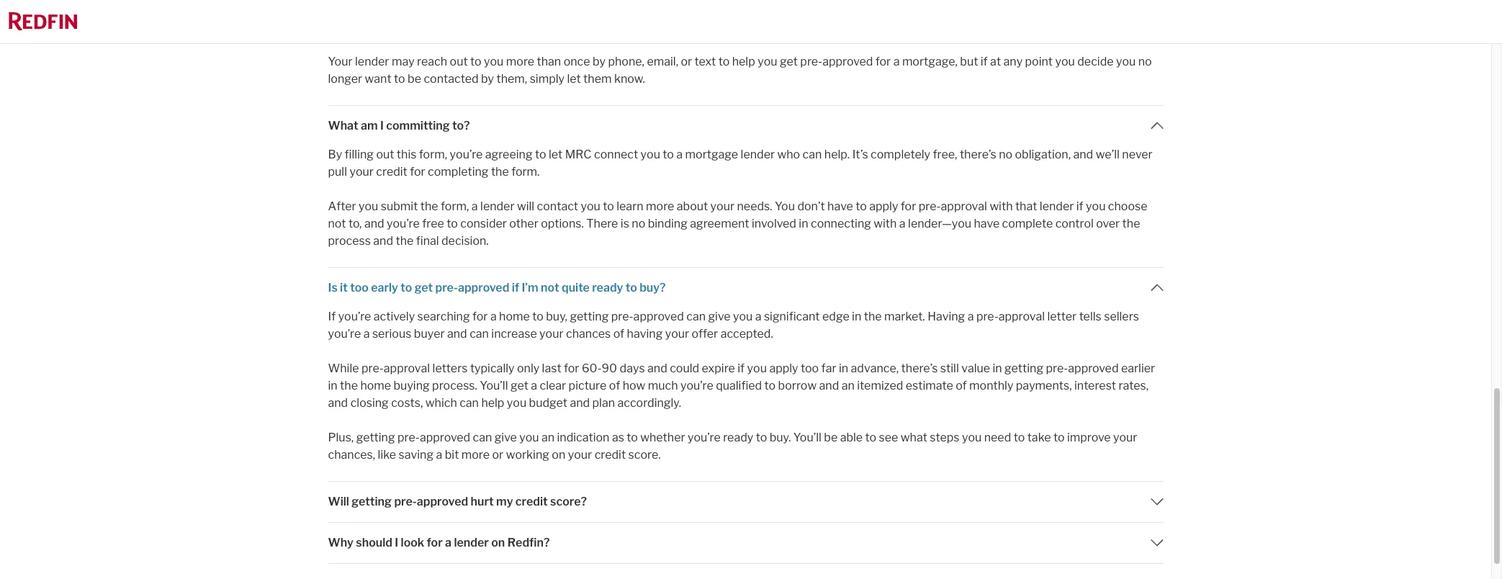 Task type: describe. For each thing, give the bounding box(es) containing it.
still
[[941, 361, 960, 375]]

can inside plus, getting pre-approved can give you an indication as to whether you're ready to buy. you'll be able to see what steps you need to take to improve your chances, like saving a bit more or working on your credit score.
[[473, 431, 492, 444]]

credit score.
[[595, 448, 661, 462]]

options.
[[541, 217, 584, 230]]

about
[[677, 199, 708, 213]]

of down still
[[956, 379, 967, 392]]

apply inside after you submit the form, a lender will contact you to learn more about your needs. you don't have to apply for pre-approval with that lender if you choose not to, and you're free to consider other options. there is no binding agreement involved in connecting with a lender—you have complete control over the process and the final decision.
[[870, 199, 899, 213]]

you left need
[[963, 431, 982, 444]]

not inside dropdown button
[[541, 281, 560, 294]]

90
[[602, 361, 618, 375]]

to right early
[[401, 281, 412, 294]]

approved inside plus, getting pre-approved can give you an indication as to whether you're ready to buy. you'll be able to see what steps you need to take to improve your chances, like saving a bit more or working on your credit score.
[[420, 431, 471, 444]]

there's inside by filling out this form, you're agreeing to let mrc connect you to a mortgage lender who can help. it's completely free, there's no obligation, and we'll never pull your credit for completing the form.
[[960, 147, 997, 161]]

to right as
[[627, 431, 638, 444]]

your
[[328, 54, 353, 68]]

point
[[1026, 54, 1053, 68]]

getting inside while pre-approval letters typically only last for 60-90 days and could expire if you apply too far in advance, there's still value in getting pre-approved earlier in the home buying process. you'll get a clear picture of how much you're qualified to borrow and an itemized estimate of monthly payments, interest rates, and closing costs, which can help you budget and plan accordingly.
[[1005, 361, 1044, 375]]

give inside the if you're actively searching for a home to buy, getting pre-approved can give you a significant edge in the market. having a pre-approval letter tells sellers you're a serious buyer and can increase your chances of having your offer accepted.
[[709, 310, 731, 323]]

your inside after you submit the form, a lender will contact you to learn more about your needs. you don't have to apply for pre-approval with that lender if you choose not to, and you're free to consider other options. there is no binding agreement involved in connecting with a lender—you have complete control over the process and the final decision.
[[711, 199, 735, 213]]

your lender may reach out to you more than once by phone, email, or text to help you get pre-approved for a mortgage, but if at any point you decide you no longer want to be contacted by them, simply let them know.
[[328, 54, 1153, 85]]

increase
[[492, 327, 537, 340]]

to left buy?
[[626, 281, 637, 294]]

to up contacted
[[471, 54, 482, 68]]

no inside after you submit the form, a lender will contact you to learn more about your needs. you don't have to apply for pre-approval with that lender if you choose not to, and you're free to consider other options. there is no binding agreement involved in connecting with a lender—you have complete control over the process and the final decision.
[[632, 217, 646, 230]]

budget
[[529, 396, 568, 410]]

how
[[623, 379, 646, 392]]

buy.
[[770, 431, 791, 444]]

out inside by filling out this form, you're agreeing to let mrc connect you to a mortgage lender who can help. it's completely free, there's no obligation, and we'll never pull your credit for completing the form.
[[376, 147, 394, 161]]

this
[[397, 147, 417, 161]]

the up free
[[421, 199, 439, 213]]

you'll inside plus, getting pre-approved can give you an indication as to whether you're ready to buy. you'll be able to see what steps you need to take to improve your chances, like saving a bit more or working on your credit score.
[[794, 431, 822, 444]]

to up the final decision.
[[447, 217, 458, 230]]

let inside by filling out this form, you're agreeing to let mrc connect you to a mortgage lender who can help. it's completely free, there's no obligation, and we'll never pull your credit for completing the form.
[[549, 147, 563, 161]]

see
[[879, 431, 899, 444]]

in inside the if you're actively searching for a home to buy, getting pre-approved can give you a significant edge in the market. having a pre-approval letter tells sellers you're a serious buyer and can increase your chances of having your offer accepted.
[[852, 310, 862, 323]]

obligation,
[[1016, 147, 1071, 161]]

you up there
[[581, 199, 601, 213]]

to left "take"
[[1014, 431, 1025, 444]]

pre- inside plus, getting pre-approved can give you an indication as to whether you're ready to buy. you'll be able to see what steps you need to take to improve your chances, like saving a bit more or working on your credit score.
[[398, 431, 420, 444]]

having
[[928, 310, 966, 323]]

you
[[775, 199, 795, 213]]

if inside after you submit the form, a lender will contact you to learn more about your needs. you don't have to apply for pre-approval with that lender if you choose not to, and you're free to consider other options. there is no binding agreement involved in connecting with a lender—you have complete control over the process and the final decision.
[[1077, 199, 1084, 213]]

will getting pre-approved hurt my credit score?
[[328, 495, 587, 508]]

lender inside your lender may reach out to you more than once by phone, email, or text to help you get pre-approved for a mortgage, but if at any point you decide you no longer want to be contacted by them, simply let them know.
[[355, 54, 389, 68]]

don't
[[798, 199, 825, 213]]

credit inside by filling out this form, you're agreeing to let mrc connect you to a mortgage lender who can help. it's completely free, there's no obligation, and we'll never pull your credit for completing the form.
[[376, 165, 408, 178]]

and right to,
[[365, 217, 384, 230]]

clear
[[540, 379, 566, 392]]

to down may
[[394, 72, 405, 85]]

who
[[778, 147, 801, 161]]

to?
[[453, 119, 470, 132]]

value
[[962, 361, 991, 375]]

tells
[[1080, 310, 1102, 323]]

if inside your lender may reach out to you more than once by phone, email, or text to help you get pre-approved for a mortgage, but if at any point you decide you no longer want to be contacted by them, simply let them know.
[[981, 54, 988, 68]]

as
[[612, 431, 625, 444]]

a inside why should i look for a lender on redfin? dropdown button
[[445, 536, 452, 549]]

itemized
[[858, 379, 904, 392]]

for inside dropdown button
[[427, 536, 443, 549]]

much
[[648, 379, 678, 392]]

longer
[[328, 72, 363, 85]]

a right having
[[968, 310, 974, 323]]

learn
[[617, 199, 644, 213]]

and left closing
[[328, 396, 348, 410]]

too inside while pre-approval letters typically only last for 60-90 days and could expire if you apply too far in advance, there's still value in getting pre-approved earlier in the home buying process. you'll get a clear picture of how much you're qualified to borrow and an itemized estimate of monthly payments, interest rates, and closing costs, which can help you budget and plan accordingly.
[[801, 361, 819, 375]]

you right text
[[758, 54, 778, 68]]

there
[[587, 217, 618, 230]]

to up the form.
[[535, 147, 547, 161]]

is
[[328, 281, 338, 294]]

on inside plus, getting pre-approved can give you an indication as to whether you're ready to buy. you'll be able to see what steps you need to take to improve your chances, like saving a bit more or working on your credit score.
[[552, 448, 566, 462]]

a up increase
[[491, 310, 497, 323]]

approved inside the if you're actively searching for a home to buy, getting pre-approved can give you a significant edge in the market. having a pre-approval letter tells sellers you're a serious buyer and can increase your chances of having your offer accepted.
[[634, 310, 684, 323]]

last
[[542, 361, 562, 375]]

and down far
[[820, 379, 840, 392]]

give inside plus, getting pre-approved can give you an indication as to whether you're ready to buy. you'll be able to see what steps you need to take to improve your chances, like saving a bit more or working on your credit score.
[[495, 431, 517, 444]]

on inside dropdown button
[[492, 536, 505, 549]]

after
[[328, 199, 356, 213]]

connect
[[594, 147, 638, 161]]

process
[[328, 234, 371, 248]]

searching
[[418, 310, 470, 323]]

able
[[841, 431, 863, 444]]

estimate
[[906, 379, 954, 392]]

to right "take"
[[1054, 431, 1065, 444]]

you up them,
[[484, 54, 504, 68]]

your right having
[[666, 327, 690, 340]]

home inside the if you're actively searching for a home to buy, getting pre-approved can give you a significant edge in the market. having a pre-approval letter tells sellers you're a serious buyer and can increase your chances of having your offer accepted.
[[499, 310, 530, 323]]

you'll inside while pre-approval letters typically only last for 60-90 days and could expire if you apply too far in advance, there's still value in getting pre-approved earlier in the home buying process. you'll get a clear picture of how much you're qualified to borrow and an itemized estimate of monthly payments, interest rates, and closing costs, which can help you budget and plan accordingly.
[[480, 379, 508, 392]]

or inside plus, getting pre-approved can give you an indication as to whether you're ready to buy. you'll be able to see what steps you need to take to improve your chances, like saving a bit more or working on your credit score.
[[492, 448, 504, 462]]

you up the qualified
[[748, 361, 767, 375]]

why
[[328, 536, 354, 549]]

to left the buy.
[[756, 431, 768, 444]]

to up connecting
[[856, 199, 867, 213]]

of inside the if you're actively searching for a home to buy, getting pre-approved can give you a significant edge in the market. having a pre-approval letter tells sellers you're a serious buyer and can increase your chances of having your offer accepted.
[[614, 327, 625, 340]]

to up there
[[603, 199, 614, 213]]

after you submit the form, a lender will contact you to learn more about your needs. you don't have to apply for pre-approval with that lender if you choose not to, and you're free to consider other options. there is no binding agreement involved in connecting with a lender—you have complete control over the process and the final decision.
[[328, 199, 1148, 248]]

redfin?
[[508, 536, 550, 549]]

should
[[356, 536, 393, 549]]

the inside the if you're actively searching for a home to buy, getting pre-approved can give you a significant edge in the market. having a pre-approval letter tells sellers you're a serious buyer and can increase your chances of having your offer accepted.
[[864, 310, 882, 323]]

no inside your lender may reach out to you more than once by phone, email, or text to help you get pre-approved for a mortgage, but if at any point you decide you no longer want to be contacted by them, simply let them know.
[[1139, 54, 1153, 68]]

you're inside plus, getting pre-approved can give you an indication as to whether you're ready to buy. you'll be able to see what steps you need to take to improve your chances, like saving a bit more or working on your credit score.
[[688, 431, 721, 444]]

help.
[[825, 147, 850, 161]]

in down while
[[328, 379, 338, 392]]

why should i look for a lender on redfin? button
[[328, 523, 1164, 563]]

letters
[[433, 361, 468, 375]]

what am i committing to?
[[328, 119, 470, 132]]

get inside dropdown button
[[415, 281, 433, 294]]

your down buy,
[[540, 327, 564, 340]]

email,
[[647, 54, 679, 68]]

more inside plus, getting pre-approved can give you an indication as to whether you're ready to buy. you'll be able to see what steps you need to take to improve your chances, like saving a bit more or working on your credit score.
[[462, 448, 490, 462]]

take
[[1028, 431, 1052, 444]]

other
[[510, 217, 539, 230]]

a up consider
[[472, 199, 478, 213]]

home inside while pre-approval letters typically only last for 60-90 days and could expire if you apply too far in advance, there's still value in getting pre-approved earlier in the home buying process. you'll get a clear picture of how much you're qualified to borrow and an itemized estimate of monthly payments, interest rates, and closing costs, which can help you budget and plan accordingly.
[[361, 379, 391, 392]]

if inside while pre-approval letters typically only last for 60-90 days and could expire if you apply too far in advance, there's still value in getting pre-approved earlier in the home buying process. you'll get a clear picture of how much you're qualified to borrow and an itemized estimate of monthly payments, interest rates, and closing costs, which can help you budget and plan accordingly.
[[738, 361, 745, 375]]

committing
[[386, 119, 450, 132]]

we'll
[[1096, 147, 1120, 161]]

of down 90
[[609, 379, 620, 392]]

be inside your lender may reach out to you more than once by phone, email, or text to help you get pre-approved for a mortgage, but if at any point you decide you no longer want to be contacted by them, simply let them know.
[[408, 72, 421, 85]]

completing
[[428, 165, 489, 178]]

in up monthly
[[993, 361, 1003, 375]]

lender—you
[[909, 217, 972, 230]]

letter
[[1048, 310, 1077, 323]]

and down the picture
[[570, 396, 590, 410]]

lender inside by filling out this form, you're agreeing to let mrc connect you to a mortgage lender who can help. it's completely free, there's no obligation, and we'll never pull your credit for completing the form.
[[741, 147, 775, 161]]

never
[[1123, 147, 1153, 161]]

and up 'much' on the left of the page
[[648, 361, 668, 375]]

i for committing
[[380, 119, 384, 132]]

buyer
[[414, 327, 445, 340]]

significant
[[764, 310, 820, 323]]

a inside while pre-approval letters typically only last for 60-90 days and could expire if you apply too far in advance, there's still value in getting pre-approved earlier in the home buying process. you'll get a clear picture of how much you're qualified to borrow and an itemized estimate of monthly payments, interest rates, and closing costs, which can help you budget and plan accordingly.
[[531, 379, 538, 392]]

while pre-approval letters typically only last for 60-90 days and could expire if you apply too far in advance, there's still value in getting pre-approved earlier in the home buying process. you'll get a clear picture of how much you're qualified to borrow and an itemized estimate of monthly payments, interest rates, and closing costs, which can help you budget and plan accordingly.
[[328, 361, 1156, 410]]

contact
[[537, 199, 579, 213]]

your inside by filling out this form, you're agreeing to let mrc connect you to a mortgage lender who can help. it's completely free, there's no obligation, and we'll never pull your credit for completing the form.
[[350, 165, 374, 178]]

serious
[[372, 327, 412, 340]]

am
[[361, 119, 378, 132]]

it
[[340, 281, 348, 294]]

it's
[[853, 147, 869, 161]]

why should i look for a lender on redfin?
[[328, 536, 550, 549]]

apply inside while pre-approval letters typically only last for 60-90 days and could expire if you apply too far in advance, there's still value in getting pre-approved earlier in the home buying process. you'll get a clear picture of how much you're qualified to borrow and an itemized estimate of monthly payments, interest rates, and closing costs, which can help you budget and plan accordingly.
[[770, 361, 799, 375]]

to left mortgage
[[663, 147, 674, 161]]

your right the improve
[[1114, 431, 1138, 444]]

text
[[695, 54, 716, 68]]

plan accordingly.
[[593, 396, 682, 410]]

chances,
[[328, 448, 376, 462]]

you inside by filling out this form, you're agreeing to let mrc connect you to a mortgage lender who can help. it's completely free, there's no obligation, and we'll never pull your credit for completing the form.
[[641, 147, 661, 161]]

buying
[[394, 379, 430, 392]]

plus, getting pre-approved can give you an indication as to whether you're ready to buy. you'll be able to see what steps you need to take to improve your chances, like saving a bit more or working on your credit score.
[[328, 431, 1138, 462]]

mortgage
[[686, 147, 739, 161]]

submit
[[381, 199, 418, 213]]

be inside plus, getting pre-approved can give you an indication as to whether you're ready to buy. you'll be able to see what steps you need to take to improve your chances, like saving a bit more or working on your credit score.
[[824, 431, 838, 444]]

and inside by filling out this form, you're agreeing to let mrc connect you to a mortgage lender who can help. it's completely free, there's no obligation, and we'll never pull your credit for completing the form.
[[1074, 147, 1094, 161]]

simply
[[530, 72, 565, 85]]

0 vertical spatial have
[[828, 199, 854, 213]]

bit
[[445, 448, 459, 462]]

to inside while pre-approval letters typically only last for 60-90 days and could expire if you apply too far in advance, there's still value in getting pre-approved earlier in the home buying process. you'll get a clear picture of how much you're qualified to borrow and an itemized estimate of monthly payments, interest rates, and closing costs, which can help you budget and plan accordingly.
[[765, 379, 776, 392]]

you up to,
[[359, 199, 379, 213]]

a inside your lender may reach out to you more than once by phone, email, or text to help you get pre-approved for a mortgage, but if at any point you decide you no longer want to be contacted by them, simply let them know.
[[894, 54, 900, 68]]

an inside plus, getting pre-approved can give you an indication as to whether you're ready to buy. you'll be able to see what steps you need to take to improve your chances, like saving a bit more or working on your credit score.
[[542, 431, 555, 444]]

1 vertical spatial by
[[481, 72, 494, 85]]

for inside the if you're actively searching for a home to buy, getting pre-approved can give you a significant edge in the market. having a pre-approval letter tells sellers you're a serious buyer and can increase your chances of having your offer accepted.
[[473, 310, 488, 323]]

advance,
[[851, 361, 899, 375]]

a left the "serious"
[[364, 327, 370, 340]]

mortgage,
[[903, 54, 958, 68]]



Task type: vqa. For each thing, say whether or not it's contained in the screenshot.
1-844-759-7732
no



Task type: locate. For each thing, give the bounding box(es) containing it.
will
[[328, 495, 349, 508]]

by filling out this form, you're agreeing to let mrc connect you to a mortgage lender who can help. it's completely free, there's no obligation, and we'll never pull your credit for completing the form.
[[328, 147, 1153, 178]]

rates,
[[1119, 379, 1149, 392]]

0 horizontal spatial no
[[632, 217, 646, 230]]

in down the don't
[[799, 217, 809, 230]]

on left 'redfin?'
[[492, 536, 505, 549]]

0 horizontal spatial an
[[542, 431, 555, 444]]

1 vertical spatial or
[[492, 448, 504, 462]]

0 horizontal spatial or
[[492, 448, 504, 462]]

lender up consider
[[481, 199, 515, 213]]

1 horizontal spatial get
[[511, 379, 529, 392]]

approval inside after you submit the form, a lender will contact you to learn more about your needs. you don't have to apply for pre-approval with that lender if you choose not to, and you're free to consider other options. there is no binding agreement involved in connecting with a lender—you have complete control over the process and the final decision.
[[941, 199, 988, 213]]

approval inside the if you're actively searching for a home to buy, getting pre-approved can give you a significant edge in the market. having a pre-approval letter tells sellers you're a serious buyer and can increase your chances of having your offer accepted.
[[999, 310, 1046, 323]]

in right far
[[839, 361, 849, 375]]

2 horizontal spatial approval
[[999, 310, 1046, 323]]

you're down if
[[328, 327, 361, 340]]

you up working
[[520, 431, 539, 444]]

you're up completing
[[450, 147, 483, 161]]

you're inside after you submit the form, a lender will contact you to learn more about your needs. you don't have to apply for pre-approval with that lender if you choose not to, and you're free to consider other options. there is no binding agreement involved in connecting with a lender—you have complete control over the process and the final decision.
[[387, 217, 420, 230]]

pre- inside after you submit the form, a lender will contact you to learn more about your needs. you don't have to apply for pre-approval with that lender if you choose not to, and you're free to consider other options. there is no binding agreement involved in connecting with a lender—you have complete control over the process and the final decision.
[[919, 199, 941, 213]]

you're inside by filling out this form, you're agreeing to let mrc connect you to a mortgage lender who can help. it's completely free, there's no obligation, and we'll never pull your credit for completing the form.
[[450, 147, 483, 161]]

offer accepted.
[[692, 327, 774, 340]]

for inside by filling out this form, you're agreeing to let mrc connect you to a mortgage lender who can help. it's completely free, there's no obligation, and we'll never pull your credit for completing the form.
[[410, 165, 426, 178]]

once
[[564, 54, 590, 68]]

for inside after you submit the form, a lender will contact you to learn more about your needs. you don't have to apply for pre-approval with that lender if you choose not to, and you're free to consider other options. there is no binding agreement involved in connecting with a lender—you have complete control over the process and the final decision.
[[901, 199, 917, 213]]

with
[[990, 199, 1013, 213], [874, 217, 897, 230]]

get inside your lender may reach out to you more than once by phone, email, or text to help you get pre-approved for a mortgage, but if at any point you decide you no longer want to be contacted by them, simply let them know.
[[780, 54, 798, 68]]

0 horizontal spatial be
[[408, 72, 421, 85]]

choose
[[1109, 199, 1148, 213]]

your down the filling
[[350, 165, 374, 178]]

1 horizontal spatial credit
[[516, 495, 548, 508]]

if left at
[[981, 54, 988, 68]]

0 vertical spatial i
[[380, 119, 384, 132]]

1 vertical spatial form,
[[441, 199, 469, 213]]

1 vertical spatial give
[[495, 431, 517, 444]]

give up the "offer accepted." on the bottom of page
[[709, 310, 731, 323]]

credit inside dropdown button
[[516, 495, 548, 508]]

contacted
[[424, 72, 479, 85]]

0 horizontal spatial give
[[495, 431, 517, 444]]

0 vertical spatial on
[[552, 448, 566, 462]]

0 vertical spatial give
[[709, 310, 731, 323]]

be left able
[[824, 431, 838, 444]]

1 horizontal spatial i
[[395, 536, 399, 549]]

not inside after you submit the form, a lender will contact you to learn more about your needs. you don't have to apply for pre-approval with that lender if you choose not to, and you're free to consider other options. there is no binding agreement involved in connecting with a lender—you have complete control over the process and the final decision.
[[328, 217, 346, 230]]

in right edge at the right
[[852, 310, 862, 323]]

chances
[[566, 327, 611, 340]]

apply up borrow
[[770, 361, 799, 375]]

can inside by filling out this form, you're agreeing to let mrc connect you to a mortgage lender who can help. it's completely free, there's no obligation, and we'll never pull your credit for completing the form.
[[803, 147, 822, 161]]

0 vertical spatial be
[[408, 72, 421, 85]]

you're down submit
[[387, 217, 420, 230]]

0 vertical spatial with
[[990, 199, 1013, 213]]

them know.
[[584, 72, 645, 85]]

0 horizontal spatial apply
[[770, 361, 799, 375]]

1 horizontal spatial not
[[541, 281, 560, 294]]

ready right quite in the left of the page
[[592, 281, 624, 294]]

0 horizontal spatial get
[[415, 281, 433, 294]]

1 horizontal spatial no
[[999, 147, 1013, 161]]

to inside the if you're actively searching for a home to buy, getting pre-approved can give you a significant edge in the market. having a pre-approval letter tells sellers you're a serious buyer and can increase your chances of having your offer accepted.
[[533, 310, 544, 323]]

your down indication
[[568, 448, 592, 462]]

getting inside plus, getting pre-approved can give you an indication as to whether you're ready to buy. you'll be able to see what steps you need to take to improve your chances, like saving a bit more or working on your credit score.
[[356, 431, 395, 444]]

quite
[[562, 281, 590, 294]]

give up working
[[495, 431, 517, 444]]

help right text
[[733, 54, 756, 68]]

1 vertical spatial i
[[395, 536, 399, 549]]

0 horizontal spatial approval
[[384, 361, 430, 375]]

i right am
[[380, 119, 384, 132]]

1 vertical spatial home
[[361, 379, 391, 392]]

plus,
[[328, 431, 354, 444]]

free,
[[933, 147, 958, 161]]

form,
[[419, 147, 448, 161], [441, 199, 469, 213]]

too inside dropdown button
[[350, 281, 369, 294]]

1 vertical spatial not
[[541, 281, 560, 294]]

process.
[[432, 379, 478, 392]]

for inside while pre-approval letters typically only last for 60-90 days and could expire if you apply too far in advance, there's still value in getting pre-approved earlier in the home buying process. you'll get a clear picture of how much you're qualified to borrow and an itemized estimate of monthly payments, interest rates, and closing costs, which can help you budget and plan accordingly.
[[564, 361, 580, 375]]

credit down 'this'
[[376, 165, 408, 178]]

out left 'this'
[[376, 147, 394, 161]]

not down after
[[328, 217, 346, 230]]

getting inside the if you're actively searching for a home to buy, getting pre-approved can give you a significant edge in the market. having a pre-approval letter tells sellers you're a serious buyer and can increase your chances of having your offer accepted.
[[570, 310, 609, 323]]

could
[[670, 361, 700, 375]]

2 vertical spatial approval
[[384, 361, 430, 375]]

for down 'this'
[[410, 165, 426, 178]]

working
[[506, 448, 550, 462]]

approval up buying
[[384, 361, 430, 375]]

an down "advance,"
[[842, 379, 855, 392]]

the form.
[[491, 165, 540, 178]]

0 vertical spatial help
[[733, 54, 756, 68]]

for inside your lender may reach out to you more than once by phone, email, or text to help you get pre-approved for a mortgage, but if at any point you decide you no longer want to be contacted by them, simply let them know.
[[876, 54, 891, 68]]

buy?
[[640, 281, 666, 294]]

1 vertical spatial out
[[376, 147, 394, 161]]

getting up like
[[356, 431, 395, 444]]

interest
[[1075, 379, 1117, 392]]

of left having
[[614, 327, 625, 340]]

0 horizontal spatial have
[[828, 199, 854, 213]]

let left mrc
[[549, 147, 563, 161]]

which
[[426, 396, 457, 410]]

if left i'm
[[512, 281, 520, 294]]

1 vertical spatial apply
[[770, 361, 799, 375]]

you left budget
[[507, 396, 527, 410]]

typically
[[470, 361, 515, 375]]

2 vertical spatial get
[[511, 379, 529, 392]]

what am i committing to? button
[[328, 106, 1164, 146]]

2 vertical spatial no
[[632, 217, 646, 230]]

you right decide
[[1117, 54, 1136, 68]]

earlier
[[1122, 361, 1156, 375]]

and inside the if you're actively searching for a home to buy, getting pre-approved can give you a significant edge in the market. having a pre-approval letter tells sellers you're a serious buyer and can increase your chances of having your offer accepted.
[[447, 327, 467, 340]]

lender up want
[[355, 54, 389, 68]]

approval inside while pre-approval letters typically only last for 60-90 days and could expire if you apply too far in advance, there's still value in getting pre-approved earlier in the home buying process. you'll get a clear picture of how much you're qualified to borrow and an itemized estimate of monthly payments, interest rates, and closing costs, which can help you budget and plan accordingly.
[[384, 361, 430, 375]]

a left mortgage
[[677, 147, 683, 161]]

a left lender—you
[[900, 217, 906, 230]]

1 vertical spatial help
[[482, 396, 505, 410]]

1 vertical spatial let
[[549, 147, 563, 161]]

if
[[328, 310, 336, 323]]

no left obligation,
[[999, 147, 1013, 161]]

approved inside while pre-approval letters typically only last for 60-90 days and could expire if you apply too far in advance, there's still value in getting pre-approved earlier in the home buying process. you'll get a clear picture of how much you're qualified to borrow and an itemized estimate of monthly payments, interest rates, and closing costs, which can help you budget and plan accordingly.
[[1069, 361, 1119, 375]]

home up increase
[[499, 310, 530, 323]]

1 horizontal spatial you'll
[[794, 431, 822, 444]]

in inside after you submit the form, a lender will contact you to learn more about your needs. you don't have to apply for pre-approval with that lender if you choose not to, and you're free to consider other options. there is no binding agreement involved in connecting with a lender—you have complete control over the process and the final decision.
[[799, 217, 809, 230]]

1 horizontal spatial apply
[[870, 199, 899, 213]]

1 horizontal spatial or
[[681, 54, 693, 68]]

1 vertical spatial more
[[646, 199, 675, 213]]

let down once
[[567, 72, 581, 85]]

1 horizontal spatial with
[[990, 199, 1013, 213]]

you'll down typically at the left bottom of page
[[480, 379, 508, 392]]

form, inside by filling out this form, you're agreeing to let mrc connect you to a mortgage lender who can help. it's completely free, there's no obligation, and we'll never pull your credit for completing the form.
[[419, 147, 448, 161]]

0 horizontal spatial on
[[492, 536, 505, 549]]

more
[[506, 54, 535, 68], [646, 199, 675, 213], [462, 448, 490, 462]]

and down searching at bottom
[[447, 327, 467, 340]]

approval up lender—you
[[941, 199, 988, 213]]

connecting
[[811, 217, 872, 230]]

1 horizontal spatial approval
[[941, 199, 988, 213]]

or
[[681, 54, 693, 68], [492, 448, 504, 462]]

1 horizontal spatial more
[[506, 54, 535, 68]]

more inside your lender may reach out to you more than once by phone, email, or text to help you get pre-approved for a mortgage, but if at any point you decide you no longer want to be contacted by them, simply let them know.
[[506, 54, 535, 68]]

saving
[[399, 448, 434, 462]]

1 horizontal spatial give
[[709, 310, 731, 323]]

1 vertical spatial too
[[801, 361, 819, 375]]

will
[[517, 199, 535, 213]]

out inside your lender may reach out to you more than once by phone, email, or text to help you get pre-approved for a mortgage, but if at any point you decide you no longer want to be contacted by them, simply let them know.
[[450, 54, 468, 68]]

help inside while pre-approval letters typically only last for 60-90 days and could expire if you apply too far in advance, there's still value in getting pre-approved earlier in the home buying process. you'll get a clear picture of how much you're qualified to borrow and an itemized estimate of monthly payments, interest rates, and closing costs, which can help you budget and plan accordingly.
[[482, 396, 505, 410]]

0 vertical spatial let
[[567, 72, 581, 85]]

there's up the estimate at bottom
[[902, 361, 938, 375]]

a left bit
[[436, 448, 443, 462]]

1 horizontal spatial out
[[450, 54, 468, 68]]

a
[[894, 54, 900, 68], [677, 147, 683, 161], [472, 199, 478, 213], [900, 217, 906, 230], [491, 310, 497, 323], [756, 310, 762, 323], [968, 310, 974, 323], [364, 327, 370, 340], [531, 379, 538, 392], [436, 448, 443, 462], [445, 536, 452, 549]]

you right point
[[1056, 54, 1076, 68]]

form, inside after you submit the form, a lender will contact you to learn more about your needs. you don't have to apply for pre-approval with that lender if you choose not to, and you're free to consider other options. there is no binding agreement involved in connecting with a lender—you have complete control over the process and the final decision.
[[441, 199, 469, 213]]

a up the "offer accepted." on the bottom of page
[[756, 310, 762, 323]]

lender
[[355, 54, 389, 68], [741, 147, 775, 161], [481, 199, 515, 213], [1040, 199, 1075, 213], [454, 536, 489, 549]]

lender inside dropdown button
[[454, 536, 489, 549]]

is it too early to get pre-approved if i'm not quite ready to buy? button
[[328, 268, 1164, 308]]

0 horizontal spatial home
[[361, 379, 391, 392]]

i for look
[[395, 536, 399, 549]]

form, for the
[[441, 199, 469, 213]]

1 vertical spatial get
[[415, 281, 433, 294]]

more inside after you submit the form, a lender will contact you to learn more about your needs. you don't have to apply for pre-approval with that lender if you choose not to, and you're free to consider other options. there is no binding agreement involved in connecting with a lender—you have complete control over the process and the final decision.
[[646, 199, 675, 213]]

getting right will
[[352, 495, 392, 508]]

0 vertical spatial credit
[[376, 165, 408, 178]]

1 horizontal spatial help
[[733, 54, 756, 68]]

0 horizontal spatial too
[[350, 281, 369, 294]]

you're right if
[[338, 310, 371, 323]]

0 vertical spatial approval
[[941, 199, 988, 213]]

not
[[328, 217, 346, 230], [541, 281, 560, 294]]

sellers
[[1105, 310, 1140, 323]]

by right once
[[593, 54, 606, 68]]

if you're actively searching for a home to buy, getting pre-approved can give you a significant edge in the market. having a pre-approval letter tells sellers you're a serious buyer and can increase your chances of having your offer accepted.
[[328, 310, 1140, 340]]

them,
[[497, 72, 528, 85]]

ready left the buy.
[[724, 431, 754, 444]]

1 horizontal spatial home
[[499, 310, 530, 323]]

0 vertical spatial not
[[328, 217, 346, 230]]

can inside while pre-approval letters typically only last for 60-90 days and could expire if you apply too far in advance, there's still value in getting pre-approved earlier in the home buying process. you'll get a clear picture of how much you're qualified to borrow and an itemized estimate of monthly payments, interest rates, and closing costs, which can help you budget and plan accordingly.
[[460, 396, 479, 410]]

be
[[408, 72, 421, 85], [824, 431, 838, 444]]

approved inside your lender may reach out to you more than once by phone, email, or text to help you get pre-approved for a mortgage, but if at any point you decide you no longer want to be contacted by them, simply let them know.
[[823, 54, 874, 68]]

credit right my
[[516, 495, 548, 508]]

for right last
[[564, 361, 580, 375]]

1 vertical spatial there's
[[902, 361, 938, 375]]

picture
[[569, 379, 607, 392]]

indication
[[557, 431, 610, 444]]

you'll right the buy.
[[794, 431, 822, 444]]

that
[[1016, 199, 1038, 213]]

approval
[[941, 199, 988, 213], [999, 310, 1046, 323], [384, 361, 430, 375]]

there's right free, on the right of the page
[[960, 147, 997, 161]]

0 vertical spatial too
[[350, 281, 369, 294]]

closing
[[351, 396, 389, 410]]

there's inside while pre-approval letters typically only last for 60-90 days and could expire if you apply too far in advance, there's still value in getting pre-approved earlier in the home buying process. you'll get a clear picture of how much you're qualified to borrow and an itemized estimate of monthly payments, interest rates, and closing costs, which can help you budget and plan accordingly.
[[902, 361, 938, 375]]

0 horizontal spatial more
[[462, 448, 490, 462]]

1 vertical spatial credit
[[516, 495, 548, 508]]

is
[[621, 217, 630, 230]]

you'll
[[480, 379, 508, 392], [794, 431, 822, 444]]

payments,
[[1016, 379, 1072, 392]]

a inside plus, getting pre-approved can give you an indication as to whether you're ready to buy. you'll be able to see what steps you need to take to improve your chances, like saving a bit more or working on your credit score.
[[436, 448, 443, 462]]

1 vertical spatial with
[[874, 217, 897, 230]]

the down submit
[[396, 234, 414, 248]]

0 horizontal spatial help
[[482, 396, 505, 410]]

0 vertical spatial by
[[593, 54, 606, 68]]

days
[[620, 361, 645, 375]]

0 horizontal spatial not
[[328, 217, 346, 230]]

2 horizontal spatial no
[[1139, 54, 1153, 68]]

home up closing
[[361, 379, 391, 392]]

consider
[[461, 217, 507, 230]]

the
[[421, 199, 439, 213], [1123, 217, 1141, 230], [396, 234, 414, 248], [864, 310, 882, 323], [340, 379, 358, 392]]

an up working
[[542, 431, 555, 444]]

i inside dropdown button
[[395, 536, 399, 549]]

0 vertical spatial or
[[681, 54, 693, 68]]

1 horizontal spatial be
[[824, 431, 838, 444]]

2 vertical spatial more
[[462, 448, 490, 462]]

mrc
[[565, 147, 592, 161]]

or left working
[[492, 448, 504, 462]]

no
[[1139, 54, 1153, 68], [999, 147, 1013, 161], [632, 217, 646, 230]]

get inside while pre-approval letters typically only last for 60-90 days and could expire if you apply too far in advance, there's still value in getting pre-approved earlier in the home buying process. you'll get a clear picture of how much you're qualified to borrow and an itemized estimate of monthly payments, interest rates, and closing costs, which can help you budget and plan accordingly.
[[511, 379, 529, 392]]

and
[[1074, 147, 1094, 161], [365, 217, 384, 230], [373, 234, 393, 248], [447, 327, 467, 340], [648, 361, 668, 375], [820, 379, 840, 392], [328, 396, 348, 410], [570, 396, 590, 410]]

and right process at the top left
[[373, 234, 393, 248]]

0 horizontal spatial there's
[[902, 361, 938, 375]]

0 vertical spatial no
[[1139, 54, 1153, 68]]

if inside dropdown button
[[512, 281, 520, 294]]

1 vertical spatial be
[[824, 431, 838, 444]]

an inside while pre-approval letters typically only last for 60-90 days and could expire if you apply too far in advance, there's still value in getting pre-approved earlier in the home buying process. you'll get a clear picture of how much you're qualified to borrow and an itemized estimate of monthly payments, interest rates, and closing costs, which can help you budget and plan accordingly.
[[842, 379, 855, 392]]

at
[[991, 54, 1002, 68]]

control
[[1056, 217, 1094, 230]]

i'm
[[522, 281, 539, 294]]

if up control
[[1077, 199, 1084, 213]]

more right bit
[[462, 448, 490, 462]]

2 horizontal spatial get
[[780, 54, 798, 68]]

1 vertical spatial an
[[542, 431, 555, 444]]

1 horizontal spatial on
[[552, 448, 566, 462]]

approval left letter
[[999, 310, 1046, 323]]

1 vertical spatial you'll
[[794, 431, 822, 444]]

0 vertical spatial apply
[[870, 199, 899, 213]]

0 horizontal spatial i
[[380, 119, 384, 132]]

early
[[371, 281, 398, 294]]

actively
[[374, 310, 415, 323]]

not right i'm
[[541, 281, 560, 294]]

1 vertical spatial no
[[999, 147, 1013, 161]]

involved
[[752, 217, 797, 230]]

by left them,
[[481, 72, 494, 85]]

expire
[[702, 361, 736, 375]]

1 horizontal spatial an
[[842, 379, 855, 392]]

apply up connecting
[[870, 199, 899, 213]]

but
[[961, 54, 979, 68]]

over
[[1097, 217, 1121, 230]]

too right it
[[350, 281, 369, 294]]

the left market. at the right
[[864, 310, 882, 323]]

0 vertical spatial there's
[[960, 147, 997, 161]]

1 vertical spatial approval
[[999, 310, 1046, 323]]

the inside while pre-approval letters typically only last for 60-90 days and could expire if you apply too far in advance, there's still value in getting pre-approved earlier in the home buying process. you'll get a clear picture of how much you're qualified to borrow and an itemized estimate of monthly payments, interest rates, and closing costs, which can help you budget and plan accordingly.
[[340, 379, 358, 392]]

complete
[[1003, 217, 1054, 230]]

an
[[842, 379, 855, 392], [542, 431, 555, 444]]

60-
[[582, 361, 602, 375]]

a inside by filling out this form, you're agreeing to let mrc connect you to a mortgage lender who can help. it's completely free, there's no obligation, and we'll never pull your credit for completing the form.
[[677, 147, 683, 161]]

1 horizontal spatial ready
[[724, 431, 754, 444]]

you up over
[[1087, 199, 1106, 213]]

of
[[614, 327, 625, 340], [609, 379, 620, 392], [956, 379, 967, 392]]

the down choose
[[1123, 217, 1141, 230]]

0 horizontal spatial let
[[549, 147, 563, 161]]

you're inside while pre-approval letters typically only last for 60-90 days and could expire if you apply too far in advance, there's still value in getting pre-approved earlier in the home buying process. you'll get a clear picture of how much you're qualified to borrow and an itemized estimate of monthly payments, interest rates, and closing costs, which can help you budget and plan accordingly.
[[681, 379, 714, 392]]

0 vertical spatial more
[[506, 54, 535, 68]]

0 horizontal spatial by
[[481, 72, 494, 85]]

or inside your lender may reach out to you more than once by phone, email, or text to help you get pre-approved for a mortgage, but if at any point you decide you no longer want to be contacted by them, simply let them know.
[[681, 54, 693, 68]]

i inside dropdown button
[[380, 119, 384, 132]]

you right 'connect'
[[641, 147, 661, 161]]

decide
[[1078, 54, 1114, 68]]

you inside the if you're actively searching for a home to buy, getting pre-approved can give you a significant edge in the market. having a pre-approval letter tells sellers you're a serious buyer and can increase your chances of having your offer accepted.
[[733, 310, 753, 323]]

0 vertical spatial form,
[[419, 147, 448, 161]]

for down is it too early to get pre-approved if i'm not quite ready to buy? on the left
[[473, 310, 488, 323]]

to right text
[[719, 54, 730, 68]]

1 vertical spatial ready
[[724, 431, 754, 444]]

help inside your lender may reach out to you more than once by phone, email, or text to help you get pre-approved for a mortgage, but if at any point you decide you no longer want to be contacted by them, simply let them know.
[[733, 54, 756, 68]]

for left 'mortgage,'
[[876, 54, 891, 68]]

i left look
[[395, 536, 399, 549]]

1 horizontal spatial too
[[801, 361, 819, 375]]

ready inside is it too early to get pre-approved if i'm not quite ready to buy? dropdown button
[[592, 281, 624, 294]]

1 horizontal spatial there's
[[960, 147, 997, 161]]

more up them,
[[506, 54, 535, 68]]

let inside your lender may reach out to you more than once by phone, email, or text to help you get pre-approved for a mortgage, but if at any point you decide you no longer want to be contacted by them, simply let them know.
[[567, 72, 581, 85]]

form, for this
[[419, 147, 448, 161]]

1 vertical spatial have
[[974, 217, 1000, 230]]

ready inside plus, getting pre-approved can give you an indication as to whether you're ready to buy. you'll be able to see what steps you need to take to improve your chances, like saving a bit more or working on your credit score.
[[724, 431, 754, 444]]

1 horizontal spatial let
[[567, 72, 581, 85]]

0 vertical spatial you'll
[[480, 379, 508, 392]]

1 horizontal spatial have
[[974, 217, 1000, 230]]

0 horizontal spatial ready
[[592, 281, 624, 294]]

form, right 'this'
[[419, 147, 448, 161]]

having
[[627, 327, 663, 340]]

what
[[328, 119, 359, 132]]

have up connecting
[[828, 199, 854, 213]]

whether
[[641, 431, 686, 444]]

a left 'mortgage,'
[[894, 54, 900, 68]]

lender up control
[[1040, 199, 1075, 213]]

0 horizontal spatial with
[[874, 217, 897, 230]]

1 vertical spatial on
[[492, 536, 505, 549]]

agreeing
[[485, 147, 533, 161]]

to left see
[[866, 431, 877, 444]]

getting inside dropdown button
[[352, 495, 392, 508]]

improve
[[1068, 431, 1111, 444]]

0 horizontal spatial credit
[[376, 165, 408, 178]]

0 vertical spatial an
[[842, 379, 855, 392]]

want
[[365, 72, 392, 85]]

to left borrow
[[765, 379, 776, 392]]

with right connecting
[[874, 217, 897, 230]]

with left that
[[990, 199, 1013, 213]]

no right is
[[632, 217, 646, 230]]

2 horizontal spatial more
[[646, 199, 675, 213]]

pre- inside your lender may reach out to you more than once by phone, email, or text to help you get pre-approved for a mortgage, but if at any point you decide you no longer want to be contacted by them, simply let them know.
[[801, 54, 823, 68]]

be down may
[[408, 72, 421, 85]]

may
[[392, 54, 415, 68]]

too
[[350, 281, 369, 294], [801, 361, 819, 375]]

i
[[380, 119, 384, 132], [395, 536, 399, 549]]

no right decide
[[1139, 54, 1153, 68]]

1 horizontal spatial by
[[593, 54, 606, 68]]

no inside by filling out this form, you're agreeing to let mrc connect you to a mortgage lender who can help. it's completely free, there's no obligation, and we'll never pull your credit for completing the form.
[[999, 147, 1013, 161]]



